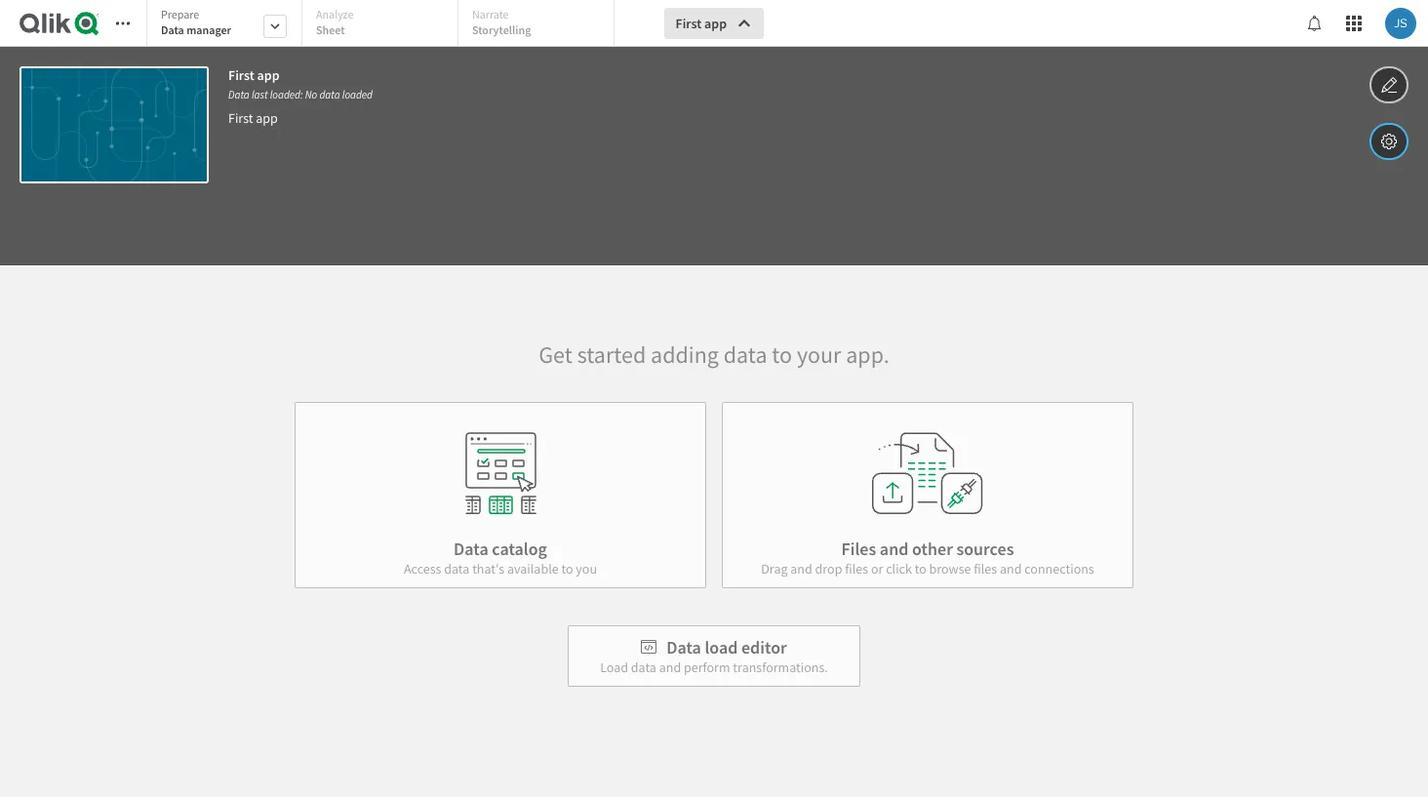 Task type: describe. For each thing, give the bounding box(es) containing it.
browse
[[930, 560, 972, 577]]

other
[[913, 537, 953, 560]]

2 vertical spatial app
[[256, 109, 278, 127]]

data inside "data catalog access data that's available to you"
[[454, 537, 489, 560]]

sources
[[957, 537, 1014, 560]]

files
[[842, 537, 877, 560]]

prepare data manager
[[161, 7, 231, 37]]

data inside "data catalog access data that's available to you"
[[444, 560, 470, 577]]

and right files
[[880, 537, 909, 560]]

prepare
[[161, 7, 199, 21]]

to inside files and other sources drag and drop files or click to browse files and connections
[[915, 560, 927, 577]]

edit image
[[1381, 73, 1399, 97]]

2 vertical spatial first
[[228, 109, 253, 127]]

1 horizontal spatial to
[[772, 339, 793, 369]]

data right load
[[631, 658, 657, 676]]

first app data last loaded: no data loaded first app
[[228, 66, 373, 127]]

transformations.
[[733, 658, 829, 676]]

data right adding
[[724, 339, 768, 369]]

first for first app
[[676, 15, 702, 32]]

get started adding data to your app.
[[539, 339, 890, 369]]

data left load
[[667, 636, 702, 658]]

your
[[797, 339, 842, 369]]

load
[[600, 658, 629, 676]]

jacob simon image
[[1386, 8, 1417, 39]]

manager
[[187, 22, 231, 37]]

drag
[[762, 560, 788, 577]]

to inside "data catalog access data that's available to you"
[[562, 560, 573, 577]]

you
[[576, 560, 597, 577]]

last
[[252, 88, 268, 102]]



Task type: locate. For each thing, give the bounding box(es) containing it.
0 vertical spatial first
[[676, 15, 702, 32]]

data down prepare
[[161, 22, 184, 37]]

load data and perform transformations.
[[600, 658, 829, 676]]

and left perform
[[660, 658, 681, 676]]

app options image
[[1381, 130, 1399, 153]]

data catalog access data that's available to you
[[404, 537, 597, 577]]

or
[[872, 560, 884, 577]]

no
[[305, 88, 317, 102]]

data inside 'prepare data manager'
[[161, 22, 184, 37]]

click
[[886, 560, 913, 577]]

data right no
[[320, 88, 340, 102]]

adding
[[651, 339, 719, 369]]

1 horizontal spatial files
[[974, 560, 998, 577]]

get
[[539, 339, 573, 369]]

2 files from the left
[[974, 560, 998, 577]]

first
[[676, 15, 702, 32], [228, 66, 255, 84], [228, 109, 253, 127]]

and left connections
[[1000, 560, 1022, 577]]

toolbar containing first app
[[0, 0, 1429, 265]]

editor
[[742, 636, 787, 658]]

app inside button
[[705, 15, 727, 32]]

app
[[705, 15, 727, 32], [257, 66, 280, 84], [256, 109, 278, 127]]

first inside first app button
[[676, 15, 702, 32]]

toolbar
[[0, 0, 1429, 265]]

files right the browse
[[974, 560, 998, 577]]

first for first app data last loaded: no data loaded first app
[[228, 66, 255, 84]]

1 vertical spatial app
[[257, 66, 280, 84]]

data left the that's
[[444, 560, 470, 577]]

0 horizontal spatial files
[[845, 560, 869, 577]]

to left 'you'
[[562, 560, 573, 577]]

data inside first app data last loaded: no data loaded first app
[[320, 88, 340, 102]]

load
[[705, 636, 738, 658]]

files
[[845, 560, 869, 577], [974, 560, 998, 577]]

app for first app
[[705, 15, 727, 32]]

and
[[880, 537, 909, 560], [791, 560, 813, 577], [1000, 560, 1022, 577], [660, 658, 681, 676]]

and right drag
[[791, 560, 813, 577]]

that's
[[473, 560, 505, 577]]

to left your
[[772, 339, 793, 369]]

data
[[320, 88, 340, 102], [724, 339, 768, 369], [444, 560, 470, 577], [631, 658, 657, 676]]

app for first app data last loaded: no data loaded first app
[[257, 66, 280, 84]]

first app button
[[664, 8, 764, 39]]

files and other sources drag and drop files or click to browse files and connections
[[762, 537, 1095, 577]]

data inside first app data last loaded: no data loaded first app
[[228, 88, 250, 102]]

loaded
[[342, 88, 373, 102]]

data load editor
[[667, 636, 787, 658]]

data left last
[[228, 88, 250, 102]]

1 files from the left
[[845, 560, 869, 577]]

to
[[772, 339, 793, 369], [562, 560, 573, 577], [915, 560, 927, 577]]

loaded:
[[270, 88, 303, 102]]

available
[[507, 560, 559, 577]]

data
[[161, 22, 184, 37], [228, 88, 250, 102], [454, 537, 489, 560], [667, 636, 702, 658]]

connections
[[1025, 560, 1095, 577]]

0 horizontal spatial to
[[562, 560, 573, 577]]

started
[[577, 339, 646, 369]]

drop
[[816, 560, 843, 577]]

access
[[404, 560, 442, 577]]

data left catalog
[[454, 537, 489, 560]]

files left or
[[845, 560, 869, 577]]

1 vertical spatial first
[[228, 66, 255, 84]]

get started adding data to your app. application
[[0, 0, 1429, 797]]

app.
[[846, 339, 890, 369]]

perform
[[684, 658, 731, 676]]

to right click
[[915, 560, 927, 577]]

first app
[[676, 15, 727, 32]]

catalog
[[492, 537, 548, 560]]

0 vertical spatial app
[[705, 15, 727, 32]]

2 horizontal spatial to
[[915, 560, 927, 577]]



Task type: vqa. For each thing, say whether or not it's contained in the screenshot.
toolbar containing First app
yes



